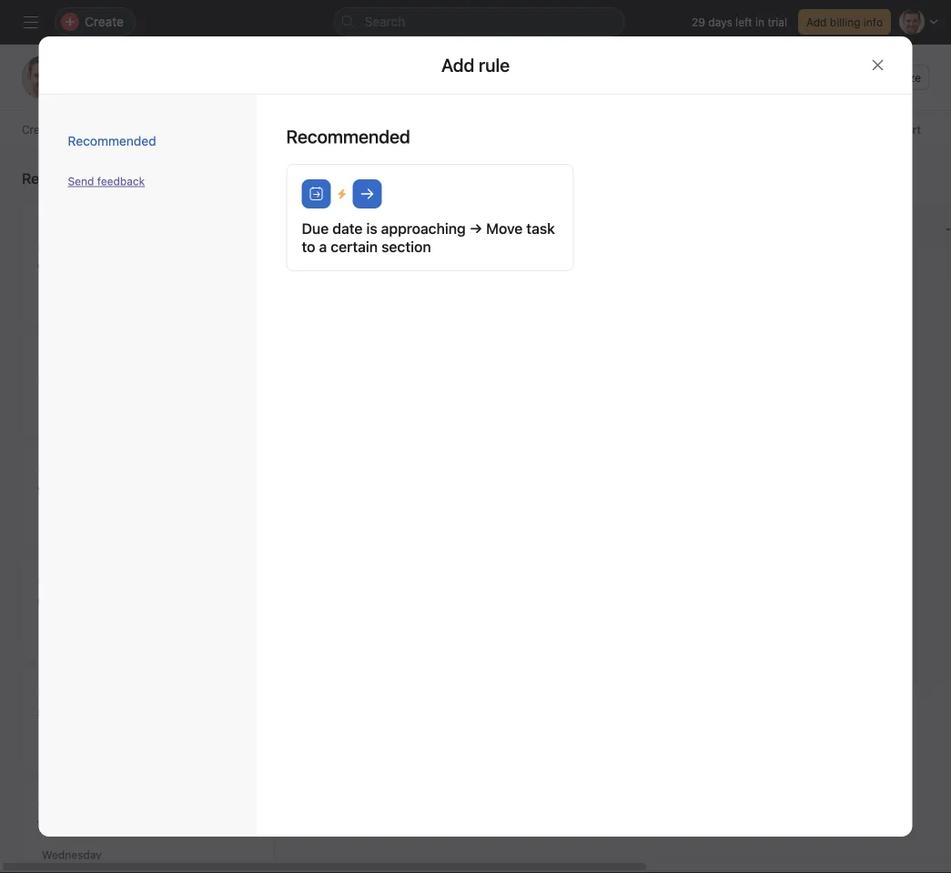 Task type: vqa. For each thing, say whether or not it's contained in the screenshot.
second Mark complete IMAGE from the top
no



Task type: locate. For each thing, give the bounding box(es) containing it.
completed image up topics
[[35, 237, 56, 259]]

wednesday button down work
[[42, 849, 102, 861]]

completed image left 1️⃣
[[35, 459, 56, 481]]

1 wednesday from the top
[[42, 515, 102, 528]]

2 vertical spatial completed checkbox
[[35, 792, 56, 814]]

get
[[108, 462, 129, 477], [113, 684, 134, 699]]

send feedback
[[68, 175, 145, 188]]

wednesday button down 'right'
[[42, 626, 102, 639]]

get for first:
[[108, 462, 129, 477]]

oct
[[42, 404, 61, 417]]

1 vertical spatial add
[[407, 222, 431, 237]]

1 horizontal spatial the
[[156, 573, 175, 588]]

2️⃣ second: find the layout that's right for you
[[37, 573, 250, 608]]

remember
[[59, 240, 123, 255]]

tuesday
[[42, 293, 85, 306]]

recently assigned
[[22, 170, 145, 187]]

wednesday for 4️⃣ fourth: stay on top of incoming work
[[42, 849, 102, 861]]

meeting
[[148, 260, 195, 275]]

in
[[756, 15, 765, 28]]

to inside due date is approaching → move task to a certain section
[[302, 238, 315, 255]]

add inside 'button'
[[807, 15, 827, 28]]

wednesday for 1️⃣ first: get started using my tasks
[[42, 515, 102, 528]]

0 horizontal spatial recommended
[[68, 133, 156, 148]]

0 horizontal spatial the
[[97, 260, 116, 275]]

2 vertical spatial completed image
[[35, 570, 56, 592]]

Completed checkbox
[[35, 237, 56, 259], [35, 368, 56, 390], [35, 681, 56, 703]]

board link
[[124, 86, 159, 110]]

calendar
[[181, 86, 235, 101]]

a
[[319, 238, 327, 255]]

completed image
[[35, 237, 56, 259], [35, 368, 56, 390], [35, 570, 56, 592]]

completed checkbox left 2️⃣
[[35, 570, 56, 592]]

completed checkbox for 1️⃣ first: get started using my tasks
[[35, 459, 56, 481]]

completed checkbox for remember to add discussion topics for the next meeting
[[35, 237, 56, 259]]

completed checkbox left 4️⃣
[[35, 792, 56, 814]]

2 completed checkbox from the top
[[35, 570, 56, 592]]

0 vertical spatial add
[[807, 15, 827, 28]]

19
[[64, 404, 76, 417]]

0 vertical spatial the
[[97, 260, 116, 275]]

completed checkbox up oct
[[35, 368, 56, 390]]

wednesday down sections at the bottom
[[42, 737, 102, 750]]

3 wednesday button from the top
[[42, 737, 102, 750]]

right
[[37, 593, 65, 608]]

to up next
[[126, 240, 138, 255]]

wednesday for 2️⃣ second: find the layout that's right for you
[[42, 626, 102, 639]]

4 wednesday from the top
[[42, 849, 102, 861]]

for down remember
[[77, 260, 93, 275]]

1 vertical spatial get
[[113, 684, 134, 699]]

1 completed checkbox from the top
[[35, 459, 56, 481]]

0 vertical spatial completed image
[[35, 459, 56, 481]]

wednesday down tasks
[[42, 515, 102, 528]]

discussion
[[167, 240, 230, 255]]

2 wednesday from the top
[[42, 626, 102, 639]]

4 wednesday button from the top
[[42, 849, 102, 861]]

list
[[80, 86, 102, 101]]

board
[[124, 86, 159, 101]]

1 wednesday button from the top
[[42, 515, 102, 528]]

1 completed image from the top
[[35, 459, 56, 481]]

due
[[302, 220, 329, 237]]

organized
[[137, 684, 196, 699]]

Completed checkbox
[[35, 459, 56, 481], [35, 570, 56, 592], [35, 792, 56, 814]]

wednesday down work
[[42, 849, 102, 861]]

move
[[486, 220, 523, 237]]

task
[[527, 220, 555, 237], [434, 222, 460, 237]]

3 completed checkbox from the top
[[35, 681, 56, 703]]

completed checkbox left 1️⃣
[[35, 459, 56, 481]]

to inside remember to add discussion topics for the next meeting
[[126, 240, 138, 255]]

get right first:
[[108, 462, 129, 477]]

1 vertical spatial completed checkbox
[[35, 570, 56, 592]]

1 completed image from the top
[[35, 237, 56, 259]]

send
[[68, 175, 94, 188]]

1 vertical spatial completed checkbox
[[35, 368, 56, 390]]

3 wednesday from the top
[[42, 737, 102, 750]]

3️⃣
[[59, 684, 72, 699]]

1 horizontal spatial recommended
[[286, 126, 410, 147]]

1 horizontal spatial add
[[807, 15, 827, 28]]

the down remember
[[97, 260, 116, 275]]

for
[[77, 260, 93, 275], [68, 593, 84, 608]]

completed checkbox up topics
[[35, 237, 56, 259]]

add
[[807, 15, 827, 28], [407, 222, 431, 237]]

wednesday button for 1️⃣ first: get started using my tasks
[[42, 515, 102, 528]]

completed checkbox left 3️⃣
[[35, 681, 56, 703]]

my
[[213, 462, 231, 477]]

certain section
[[331, 238, 431, 255]]

0 horizontal spatial to
[[126, 240, 138, 255]]

3 completed image from the top
[[35, 570, 56, 592]]

1 vertical spatial for
[[68, 593, 84, 608]]

3 completed checkbox from the top
[[35, 792, 56, 814]]

the right find
[[156, 573, 175, 588]]

work
[[37, 815, 66, 830]]

wednesday button for 2️⃣ second: find the layout that's right for you
[[42, 626, 102, 639]]

completed image up oct
[[35, 368, 56, 390]]

0 vertical spatial completed checkbox
[[35, 459, 56, 481]]

wednesday
[[42, 515, 102, 528], [42, 626, 102, 639], [42, 737, 102, 750], [42, 849, 102, 861]]

2 completed image from the top
[[35, 368, 56, 390]]

completed image left 3️⃣
[[35, 681, 56, 703]]

wednesday button down sections at the bottom
[[42, 737, 102, 750]]

1 vertical spatial completed image
[[35, 681, 56, 703]]

that's
[[217, 573, 250, 588]]

get for third:
[[113, 684, 134, 699]]

3 completed image from the top
[[35, 792, 56, 814]]

to left the a
[[302, 238, 315, 255]]

0 horizontal spatial add
[[407, 222, 431, 237]]

0 vertical spatial completed checkbox
[[35, 237, 56, 259]]

completed checkbox for 4️⃣ fourth: stay on top of incoming work
[[35, 792, 56, 814]]

1 vertical spatial completed image
[[35, 368, 56, 390]]

wednesday button
[[42, 515, 102, 528], [42, 626, 102, 639], [42, 737, 102, 750], [42, 849, 102, 861]]

add inside button
[[407, 222, 431, 237]]

completed image left 2️⃣
[[35, 570, 56, 592]]

add task
[[407, 222, 460, 237]]

to
[[302, 238, 315, 255], [126, 240, 138, 255]]

completed image for remember to add discussion topics for the next meeting
[[35, 237, 56, 259]]

get inside 3️⃣ third: get organized with sections
[[113, 684, 134, 699]]

2 completed image from the top
[[35, 681, 56, 703]]

recommended inside button
[[68, 133, 156, 148]]

tasks
[[37, 482, 68, 497]]

1 horizontal spatial to
[[302, 238, 315, 255]]

wednesday down 'right'
[[42, 626, 102, 639]]

recommended up send feedback link
[[68, 133, 156, 148]]

with
[[199, 684, 224, 699]]

2 completed checkbox from the top
[[35, 368, 56, 390]]

first:
[[75, 462, 105, 477]]

recommended button
[[68, 124, 228, 158]]

recommended
[[286, 126, 410, 147], [68, 133, 156, 148]]

the
[[97, 260, 116, 275], [156, 573, 175, 588]]

completed image
[[35, 459, 56, 481], [35, 681, 56, 703], [35, 792, 56, 814]]

–
[[79, 404, 85, 417]]

0 vertical spatial get
[[108, 462, 129, 477]]

1 horizontal spatial task
[[527, 220, 555, 237]]

wednesday button down tasks
[[42, 515, 102, 528]]

recommended up do today
[[286, 126, 410, 147]]

the inside remember to add discussion topics for the next meeting
[[97, 260, 116, 275]]

second:
[[75, 573, 124, 588]]

is
[[366, 220, 378, 237]]

get right third:
[[113, 684, 134, 699]]

for left the you
[[68, 593, 84, 608]]

2 vertical spatial completed image
[[35, 792, 56, 814]]

0 vertical spatial completed image
[[35, 237, 56, 259]]

tuesday button
[[42, 293, 85, 306]]

completed image left 4️⃣
[[35, 792, 56, 814]]

completed image for 1️⃣ first: get started using my tasks
[[35, 459, 56, 481]]

days
[[709, 15, 733, 28]]

2 wednesday button from the top
[[42, 626, 102, 639]]

1 vertical spatial the
[[156, 573, 175, 588]]

layout
[[178, 573, 213, 588]]

2 vertical spatial completed checkbox
[[35, 681, 56, 703]]

1 completed checkbox from the top
[[35, 237, 56, 259]]

4️⃣ fourth: stay on top of incoming work
[[37, 795, 260, 830]]

add rule
[[441, 54, 510, 76]]

0 vertical spatial for
[[77, 260, 93, 275]]

the inside the 2️⃣ second: find the layout that's right for you
[[156, 573, 175, 588]]

info
[[864, 15, 883, 28]]

wednesday button for 4️⃣ fourth: stay on top of incoming work
[[42, 849, 102, 861]]

get inside 1️⃣ first: get started using my tasks
[[108, 462, 129, 477]]



Task type: describe. For each thing, give the bounding box(es) containing it.
tt button
[[22, 56, 66, 99]]

4️⃣
[[59, 795, 72, 810]]

due date is approaching → move task to a certain section button
[[286, 164, 574, 271]]

0 horizontal spatial task
[[434, 222, 460, 237]]

send feedback link
[[68, 173, 145, 189]]

approaching
[[381, 220, 466, 237]]

feedback
[[97, 175, 145, 188]]

started
[[133, 462, 175, 477]]

completed image for 4️⃣ fourth: stay on top of incoming work
[[35, 792, 56, 814]]

add billing info button
[[798, 9, 891, 35]]

29
[[692, 15, 706, 28]]

list link
[[80, 86, 102, 110]]

close this dialog image
[[871, 58, 885, 72]]

add for add billing info
[[807, 15, 827, 28]]

third:
[[75, 684, 110, 699]]

you
[[88, 593, 109, 608]]

for inside remember to add discussion topics for the next meeting
[[77, 260, 93, 275]]

on
[[150, 795, 165, 810]]

remember to add discussion topics for the next meeting
[[37, 240, 230, 275]]

trial
[[768, 15, 787, 28]]

files
[[257, 86, 285, 101]]

stay
[[121, 795, 147, 810]]

find
[[127, 573, 152, 588]]

search list box
[[334, 7, 625, 36]]

completed checkbox for 2️⃣ second: find the layout that's right for you
[[35, 570, 56, 592]]

search button
[[334, 7, 625, 36]]

→
[[470, 220, 483, 237]]

left
[[736, 15, 753, 28]]

add
[[142, 240, 164, 255]]

add for add task
[[407, 222, 431, 237]]

2️⃣
[[59, 573, 72, 588]]

oct 19 –
[[42, 404, 88, 417]]

1️⃣
[[59, 462, 72, 477]]

files link
[[257, 86, 285, 110]]

tt
[[35, 69, 53, 86]]

do today
[[299, 170, 359, 187]]

billing
[[830, 15, 861, 28]]

completed image for 3️⃣ third: get organized with sections
[[35, 681, 56, 703]]

for inside the 2️⃣ second: find the layout that's right for you
[[68, 593, 84, 608]]

calendar link
[[181, 86, 235, 110]]

oct 19 – button
[[42, 404, 102, 417]]

completed checkbox for 3️⃣ third: get organized with sections
[[35, 681, 56, 703]]

yesterday
[[66, 123, 116, 136]]

of
[[191, 795, 203, 810]]

task inside due date is approaching → move task to a certain section
[[527, 220, 555, 237]]

using
[[178, 462, 210, 477]]

incoming
[[207, 795, 260, 810]]

wednesday for 3️⃣ third: get organized with sections
[[42, 737, 102, 750]]

wednesday button for 3️⃣ third: get organized with sections
[[42, 737, 102, 750]]

created yesterday
[[22, 123, 116, 136]]

date
[[333, 220, 363, 237]]

3️⃣ third: get organized with sections
[[37, 684, 224, 719]]

next
[[119, 260, 144, 275]]

completed image for 2️⃣ second: find the layout that's right for you
[[35, 570, 56, 592]]

due date is approaching → move task to a certain section
[[302, 220, 555, 255]]

29 days left in trial
[[692, 15, 787, 28]]

topics
[[37, 260, 73, 275]]

fourth:
[[75, 795, 118, 810]]

1️⃣ first: get started using my tasks
[[37, 462, 231, 497]]

created
[[22, 123, 63, 136]]

add billing info
[[807, 15, 883, 28]]

search
[[365, 14, 406, 29]]

top
[[169, 795, 188, 810]]

add task button
[[310, 213, 543, 246]]

sections
[[37, 704, 87, 719]]



